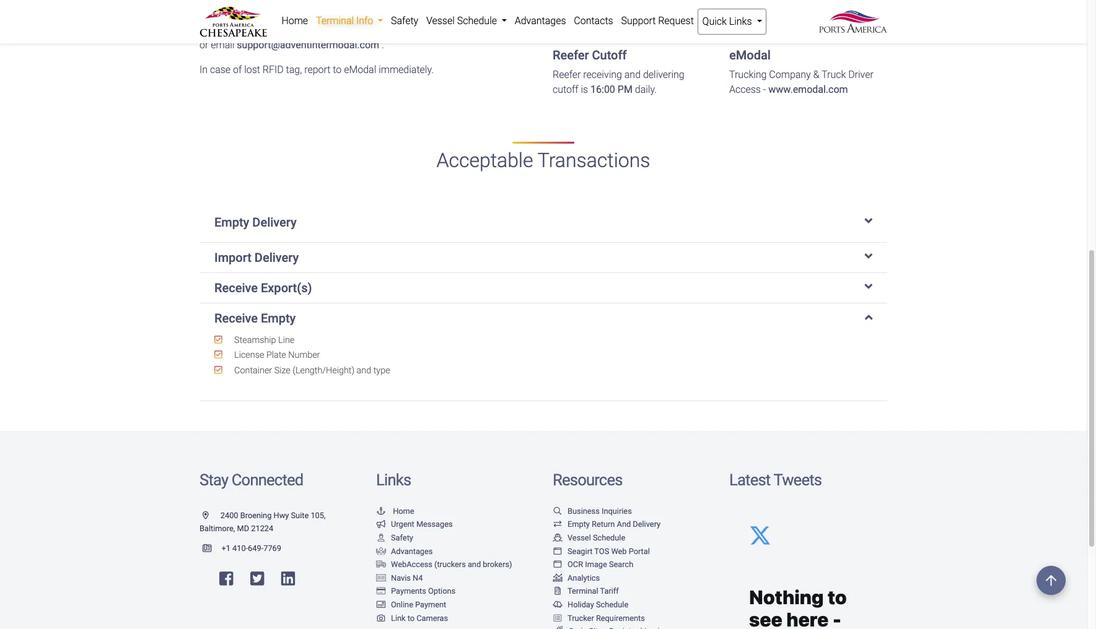 Task type: locate. For each thing, give the bounding box(es) containing it.
0 horizontal spatial home
[[282, 15, 308, 27]]

2 horizontal spatial and
[[624, 69, 641, 81]]

container
[[234, 365, 272, 376]]

reefer cutoff
[[553, 48, 627, 63]]

link to cameras link
[[376, 614, 448, 623]]

0 vertical spatial home link
[[278, 9, 312, 33]]

angle down image inside 'receive empty' link
[[865, 311, 872, 323]]

emodal down the at
[[344, 64, 376, 76]]

1 vertical spatial vessel schedule
[[568, 533, 625, 543]]

schedule right 3838
[[457, 15, 497, 27]]

truck container image
[[376, 561, 386, 569]]

payments options
[[391, 587, 456, 596]]

reefer for reefer receiving and delivering cutoff is
[[553, 69, 581, 81]]

2 vertical spatial emodal
[[344, 64, 376, 76]]

0 vertical spatial and
[[624, 69, 641, 81]]

emodal
[[321, 24, 354, 36], [729, 48, 771, 63], [344, 64, 376, 76]]

links up anchor image
[[376, 471, 411, 490]]

support@adventintermodal.com
[[237, 39, 379, 51]]

inquiries
[[602, 507, 632, 516]]

2 vertical spatial and
[[468, 560, 481, 570]]

navis n4 link
[[376, 574, 423, 583]]

2400
[[220, 511, 238, 520]]

terminal down analytics
[[568, 587, 598, 596]]

1 horizontal spatial terminal
[[568, 587, 598, 596]]

browser image inside seagirt tos web portal link
[[553, 548, 563, 556]]

urgent messages link
[[376, 520, 453, 529]]

exchange image
[[553, 521, 563, 529]]

home up the urgent at the left of page
[[393, 507, 414, 516]]

home link for terminal info link
[[278, 9, 312, 33]]

4 angle down image from the top
[[865, 311, 872, 323]]

emodal up trucking at the right top of page
[[729, 48, 771, 63]]

angle down image
[[865, 215, 872, 227], [865, 250, 872, 262], [865, 280, 872, 293], [865, 311, 872, 323]]

0 vertical spatial empty
[[261, 311, 296, 326]]

0 vertical spatial advantages
[[515, 15, 566, 27]]

holiday schedule
[[568, 600, 628, 610]]

map marker alt image
[[203, 512, 218, 520]]

line
[[278, 335, 294, 345]]

in
[[200, 64, 208, 76]]

holiday
[[568, 600, 594, 610]]

1 horizontal spatial home link
[[376, 507, 414, 516]]

file invoice image
[[553, 588, 563, 596]]

links right quick
[[729, 15, 752, 27]]

1 vertical spatial safety
[[391, 533, 413, 543]]

21224
[[251, 524, 273, 534]]

1 vertical spatial terminal
[[568, 587, 598, 596]]

resources
[[553, 471, 622, 490]]

size
[[274, 365, 290, 376]]

user hard hat image
[[376, 535, 386, 543]]

0 vertical spatial safety link
[[387, 9, 422, 33]]

suite
[[291, 511, 309, 520]]

analytics image
[[553, 575, 563, 583]]

empty return and delivery
[[568, 520, 661, 529]]

1 reefer from the top
[[553, 48, 589, 63]]

daily.
[[635, 84, 657, 96]]

schedule for holiday schedule link
[[596, 600, 628, 610]]

advantages link up webaccess
[[376, 547, 433, 556]]

2 browser image from the top
[[553, 561, 563, 569]]

1 vertical spatial links
[[376, 471, 411, 490]]

0 horizontal spatial terminal
[[316, 15, 354, 27]]

reefer
[[553, 48, 589, 63], [553, 69, 581, 81]]

hwy
[[274, 511, 289, 520]]

webaccess (truckers and brokers) link
[[376, 560, 512, 570]]

1 vertical spatial schedule
[[593, 533, 625, 543]]

1 vertical spatial safety link
[[376, 533, 413, 543]]

reefer inside reefer receiving and delivering cutoff is
[[553, 69, 581, 81]]

receive
[[214, 311, 258, 326]]

www.emodal.com
[[769, 84, 848, 96]]

tweets
[[774, 471, 822, 490]]

advantages link left contacts
[[511, 9, 570, 33]]

(length/height)
[[293, 365, 355, 376]]

analytics
[[568, 574, 600, 583]]

emodal left the at
[[321, 24, 354, 36]]

vessel up seagirt at the bottom right of the page
[[568, 533, 591, 543]]

0 horizontal spatial to
[[333, 64, 342, 76]]

www.emodal.com link
[[769, 84, 848, 96]]

tariff
[[600, 587, 619, 596]]

payments
[[391, 587, 426, 596]]

browser image up analytics icon at right
[[553, 561, 563, 569]]

safety link right the 866-
[[387, 9, 422, 33]]

browser image
[[553, 548, 563, 556], [553, 561, 563, 569]]

terminal left the at
[[316, 15, 354, 27]]

0 horizontal spatial and
[[357, 365, 371, 376]]

1 horizontal spatial vessel
[[568, 533, 591, 543]]

+1
[[221, 544, 230, 553]]

0 vertical spatial emodal
[[321, 24, 354, 36]]

105,
[[311, 511, 326, 520]]

safety down the urgent at the left of page
[[391, 533, 413, 543]]

safety link for the leftmost vessel schedule link
[[387, 9, 422, 33]]

latest tweets
[[729, 471, 822, 490]]

1 vertical spatial advantages
[[391, 547, 433, 556]]

access
[[729, 84, 761, 96]]

seagirt tos web portal
[[568, 547, 650, 556]]

home link
[[278, 9, 312, 33], [376, 507, 414, 516]]

empty up line
[[261, 311, 296, 326]]

browser image inside ocr image search link
[[553, 561, 563, 569]]

1 angle down image from the top
[[865, 215, 872, 227]]

home link for urgent messages link
[[376, 507, 414, 516]]

empty down the "business"
[[568, 520, 590, 529]]

credit card image
[[376, 588, 386, 596]]

home link up the urgent at the left of page
[[376, 507, 414, 516]]

holiday schedule link
[[553, 600, 628, 610]]

license plate number
[[232, 350, 320, 361]]

0 vertical spatial links
[[729, 15, 752, 27]]

home link up "support@adventintermodal.com"
[[278, 9, 312, 33]]

1 vertical spatial advantages link
[[376, 547, 433, 556]]

0 vertical spatial terminal
[[316, 15, 354, 27]]

links inside "link"
[[729, 15, 752, 27]]

0 vertical spatial to
[[333, 64, 342, 76]]

1 vertical spatial home
[[393, 507, 414, 516]]

1 vertical spatial empty
[[568, 520, 590, 529]]

schedule down the tariff at the right
[[596, 600, 628, 610]]

advantages up webaccess
[[391, 547, 433, 556]]

empty
[[261, 311, 296, 326], [568, 520, 590, 529]]

tag,
[[286, 64, 302, 76]]

browser image down ship image
[[553, 548, 563, 556]]

0 vertical spatial vessel schedule link
[[422, 9, 511, 33]]

to right link
[[408, 614, 415, 623]]

1 vertical spatial and
[[357, 365, 371, 376]]

safety
[[391, 15, 418, 27], [391, 533, 413, 543]]

schedule up seagirt tos web portal
[[593, 533, 625, 543]]

1 horizontal spatial advantages link
[[511, 9, 570, 33]]

2 vertical spatial schedule
[[596, 600, 628, 610]]

web
[[611, 547, 627, 556]]

0 vertical spatial safety
[[391, 15, 418, 27]]

1 vertical spatial browser image
[[553, 561, 563, 569]]

trucking company & truck driver access -
[[729, 69, 874, 96]]

1 horizontal spatial to
[[408, 614, 415, 623]]

safety link down the urgent at the left of page
[[376, 533, 413, 543]]

container size (length/height) and type
[[232, 365, 390, 376]]

anchor image
[[376, 508, 386, 516]]

payment
[[415, 600, 446, 610]]

1 horizontal spatial home
[[393, 507, 414, 516]]

plate
[[266, 350, 286, 361]]

home up "support@adventintermodal.com"
[[282, 15, 308, 27]]

1 browser image from the top
[[553, 548, 563, 556]]

safety link for left advantages link
[[376, 533, 413, 543]]

broening
[[240, 511, 272, 520]]

1 vertical spatial reefer
[[553, 69, 581, 81]]

safety right the 866-
[[391, 15, 418, 27]]

0 horizontal spatial empty
[[261, 311, 296, 326]]

tos
[[594, 547, 609, 556]]

1 horizontal spatial and
[[468, 560, 481, 570]]

16:00
[[591, 84, 615, 96]]

at
[[356, 24, 364, 36]]

1 vertical spatial home link
[[376, 507, 414, 516]]

1 vertical spatial to
[[408, 614, 415, 623]]

0 horizontal spatial vessel
[[426, 15, 455, 27]]

1 horizontal spatial vessel schedule
[[568, 533, 625, 543]]

advantages left contacts
[[515, 15, 566, 27]]

transactions
[[538, 149, 650, 172]]

0 vertical spatial home
[[282, 15, 308, 27]]

and left type
[[357, 365, 371, 376]]

ocr
[[568, 560, 583, 570]]

0 horizontal spatial links
[[376, 471, 411, 490]]

bullhorn image
[[376, 521, 386, 529]]

driver
[[848, 69, 874, 81]]

seagirt tos web portal link
[[553, 547, 650, 556]]

case
[[210, 64, 231, 76]]

advantages
[[515, 15, 566, 27], [391, 547, 433, 556]]

and left "brokers)"
[[468, 560, 481, 570]]

search
[[609, 560, 633, 570]]

twitter square image
[[250, 571, 264, 587]]

email
[[211, 39, 234, 51]]

reefer receiving and delivering cutoff is
[[553, 69, 685, 96]]

cutoff
[[592, 48, 627, 63]]

and
[[624, 69, 641, 81], [357, 365, 371, 376], [468, 560, 481, 570]]

vessel right 758-
[[426, 15, 455, 27]]

2 safety from the top
[[391, 533, 413, 543]]

support@adventintermodal.com link
[[237, 39, 382, 51]]

758-
[[386, 24, 406, 36]]

to
[[333, 64, 342, 76], [408, 614, 415, 623]]

terminal
[[316, 15, 354, 27], [568, 587, 598, 596]]

16:00 pm daily.
[[591, 84, 657, 96]]

md
[[237, 524, 249, 534]]

2 reefer from the top
[[553, 69, 581, 81]]

and up the pm
[[624, 69, 641, 81]]

terminal inside terminal info link
[[316, 15, 354, 27]]

0 horizontal spatial advantages
[[391, 547, 433, 556]]

to right report
[[333, 64, 342, 76]]

0 horizontal spatial advantages link
[[376, 547, 433, 556]]

0 vertical spatial vessel
[[426, 15, 455, 27]]

0 vertical spatial reefer
[[553, 48, 589, 63]]

and inside reefer receiving and delivering cutoff is
[[624, 69, 641, 81]]

0 vertical spatial browser image
[[553, 548, 563, 556]]

1 vertical spatial vessel
[[568, 533, 591, 543]]

866-
[[367, 24, 386, 36]]

vessel
[[426, 15, 455, 27], [568, 533, 591, 543]]

0 horizontal spatial vessel schedule
[[426, 15, 499, 27]]

vessel schedule
[[426, 15, 499, 27], [568, 533, 625, 543]]

0 horizontal spatial home link
[[278, 9, 312, 33]]

1 vertical spatial vessel schedule link
[[553, 533, 625, 543]]

1 horizontal spatial links
[[729, 15, 752, 27]]



Task type: describe. For each thing, give the bounding box(es) containing it.
seagirt
[[568, 547, 593, 556]]

image
[[585, 560, 607, 570]]

emodal inside for inquiries please contact emodal at 866-758-3838 or email support@adventintermodal.com .
[[321, 24, 354, 36]]

of
[[233, 64, 242, 76]]

list alt image
[[553, 615, 563, 623]]

business inquiries
[[568, 507, 632, 516]]

type
[[373, 365, 390, 376]]

delivering
[[643, 69, 685, 81]]

1 horizontal spatial empty
[[568, 520, 590, 529]]

options
[[428, 587, 456, 596]]

0 vertical spatial vessel schedule
[[426, 15, 499, 27]]

online payment
[[391, 600, 446, 610]]

go to top image
[[1037, 566, 1066, 595]]

(truckers
[[434, 560, 466, 570]]

truck
[[822, 69, 846, 81]]

empty return and delivery link
[[553, 520, 661, 529]]

is
[[581, 84, 588, 96]]

trucker requirements link
[[553, 614, 645, 623]]

ocr image search link
[[553, 560, 633, 570]]

lost
[[244, 64, 260, 76]]

support request link
[[617, 9, 698, 33]]

866-758-3838 link
[[367, 24, 428, 36]]

rfid
[[263, 64, 284, 76]]

steamship
[[234, 335, 276, 345]]

for inquiries please contact emodal at 866-758-3838 or email support@adventintermodal.com .
[[200, 24, 428, 51]]

.
[[382, 39, 384, 51]]

online payment link
[[376, 600, 446, 610]]

urgent messages
[[391, 520, 453, 529]]

link to cameras
[[391, 614, 448, 623]]

latest
[[729, 471, 770, 490]]

phone office image
[[203, 545, 221, 553]]

n4
[[413, 574, 423, 583]]

empty inside 'tab list'
[[261, 311, 296, 326]]

trucker requirements
[[568, 614, 645, 623]]

cameras
[[417, 614, 448, 623]]

navis
[[391, 574, 411, 583]]

&
[[813, 69, 819, 81]]

quick links
[[702, 15, 754, 27]]

please
[[255, 24, 284, 36]]

terminal for terminal tariff
[[568, 587, 598, 596]]

schedule for rightmost vessel schedule link
[[593, 533, 625, 543]]

analytics link
[[553, 574, 600, 583]]

return
[[592, 520, 615, 529]]

0 vertical spatial schedule
[[457, 15, 497, 27]]

1 horizontal spatial advantages
[[515, 15, 566, 27]]

business inquiries link
[[553, 507, 632, 516]]

and
[[617, 520, 631, 529]]

company
[[769, 69, 811, 81]]

and for reefer
[[624, 69, 641, 81]]

and inside receive empty 'tab list'
[[357, 365, 371, 376]]

webaccess
[[391, 560, 432, 570]]

browser image for ocr
[[553, 561, 563, 569]]

number
[[288, 350, 320, 361]]

receiving
[[583, 69, 622, 81]]

1 safety from the top
[[391, 15, 418, 27]]

baltimore,
[[200, 524, 235, 534]]

support
[[621, 15, 656, 27]]

2400 broening hwy suite 105, baltimore, md 21224
[[200, 511, 326, 534]]

quick links link
[[698, 9, 766, 35]]

7769
[[263, 544, 281, 553]]

receive empty tab list
[[200, 202, 887, 402]]

credit card front image
[[376, 602, 386, 610]]

+1 410-649-7769
[[221, 544, 281, 553]]

brokers)
[[483, 560, 512, 570]]

bells image
[[553, 602, 563, 610]]

0 horizontal spatial vessel schedule link
[[422, 9, 511, 33]]

linkedin image
[[281, 571, 295, 587]]

hand receiving image
[[376, 548, 386, 556]]

info
[[356, 15, 373, 27]]

facebook square image
[[219, 571, 233, 587]]

webaccess (truckers and brokers)
[[391, 560, 512, 570]]

connected
[[232, 471, 303, 490]]

link
[[391, 614, 406, 623]]

navis n4
[[391, 574, 423, 583]]

1 vertical spatial emodal
[[729, 48, 771, 63]]

urgent
[[391, 520, 414, 529]]

ocr image search
[[568, 560, 633, 570]]

1 horizontal spatial vessel schedule link
[[553, 533, 625, 543]]

messages
[[416, 520, 453, 529]]

in case of lost rfid tag, report to emodal immediately.
[[200, 64, 434, 76]]

quick
[[702, 15, 727, 27]]

contact
[[286, 24, 319, 36]]

ship image
[[553, 535, 563, 543]]

steamship line
[[232, 335, 294, 345]]

trucker
[[568, 614, 594, 623]]

terminal for terminal info
[[316, 15, 354, 27]]

requirements
[[596, 614, 645, 623]]

license
[[234, 350, 264, 361]]

+1 410-649-7769 link
[[200, 544, 281, 553]]

trucking
[[729, 69, 767, 81]]

acceptable
[[437, 149, 533, 172]]

wheat image
[[553, 627, 564, 630]]

terminal tariff link
[[553, 587, 619, 596]]

search image
[[553, 508, 563, 516]]

stay
[[200, 471, 228, 490]]

0 vertical spatial advantages link
[[511, 9, 570, 33]]

3838
[[406, 24, 428, 36]]

and for webaccess
[[468, 560, 481, 570]]

2 angle down image from the top
[[865, 250, 872, 262]]

portal
[[629, 547, 650, 556]]

reefer for reefer cutoff
[[553, 48, 589, 63]]

camera image
[[376, 615, 386, 623]]

immediately.
[[379, 64, 434, 76]]

3 angle down image from the top
[[865, 280, 872, 293]]

container storage image
[[376, 575, 386, 583]]

or
[[200, 39, 208, 51]]

browser image for seagirt
[[553, 548, 563, 556]]

business
[[568, 507, 600, 516]]

cutoff
[[553, 84, 578, 96]]

pm
[[618, 84, 633, 96]]



Task type: vqa. For each thing, say whether or not it's contained in the screenshot.
Container
yes



